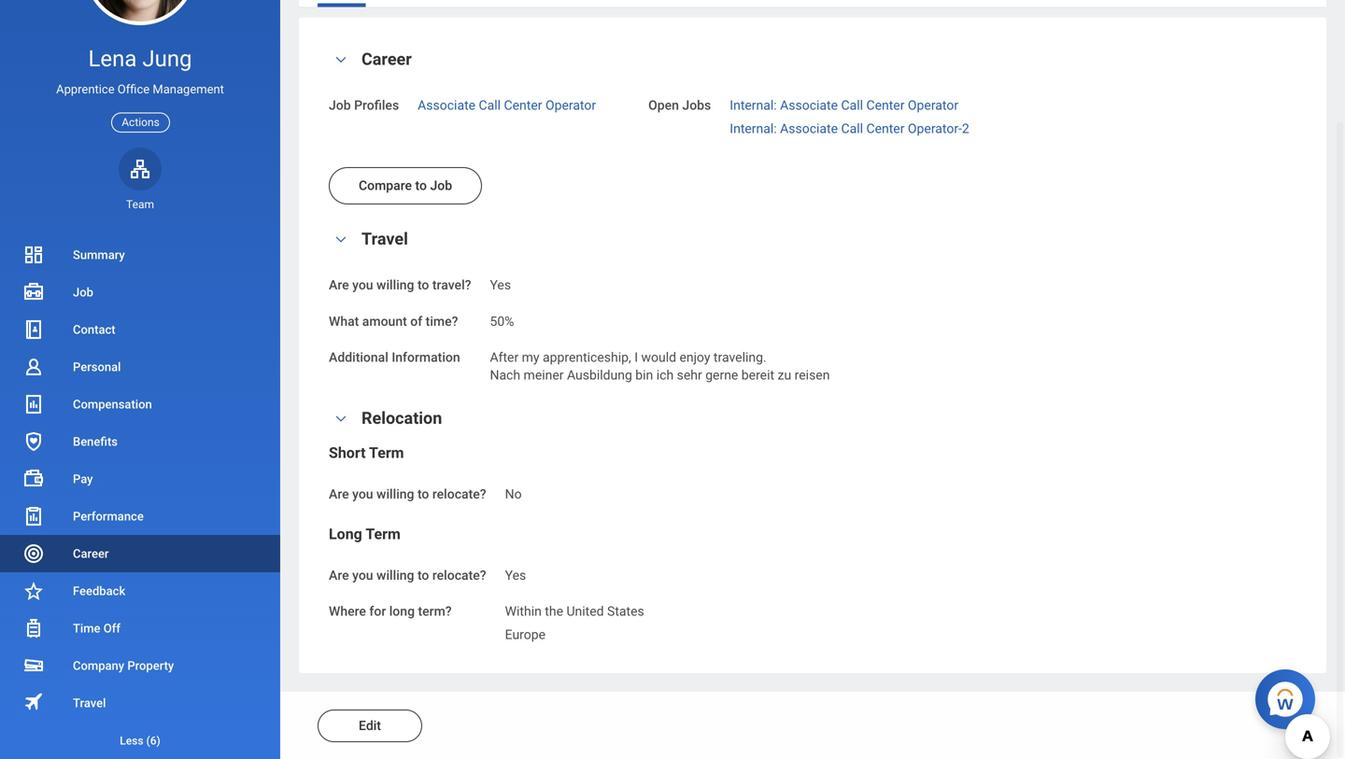 Task type: locate. For each thing, give the bounding box(es) containing it.
1 vertical spatial willing
[[377, 487, 414, 502]]

career right chevron down image
[[362, 50, 412, 69]]

0 vertical spatial chevron down image
[[330, 233, 352, 246]]

pay image
[[22, 468, 45, 491]]

traveling.
[[714, 350, 767, 365]]

property
[[127, 659, 174, 673]]

1 vertical spatial items selected list
[[505, 601, 674, 644]]

0 vertical spatial yes
[[490, 278, 511, 293]]

job
[[329, 98, 351, 113], [430, 178, 452, 193], [73, 286, 93, 300]]

travel link
[[0, 685, 280, 722]]

career up feedback
[[73, 547, 109, 561]]

willing up the where for long term? at the left bottom of page
[[377, 568, 414, 583]]

1 horizontal spatial operator
[[908, 98, 959, 113]]

summary image
[[22, 244, 45, 266]]

reisen
[[795, 368, 830, 383]]

job inside navigation pane region
[[73, 286, 93, 300]]

1 vertical spatial you
[[352, 487, 373, 502]]

2 vertical spatial willing
[[377, 568, 414, 583]]

call for internal: associate call center operator-2
[[842, 121, 864, 136]]

lena jung
[[88, 45, 192, 72]]

yes inside travel 'group'
[[490, 278, 511, 293]]

relocate? inside 'long term' group
[[433, 568, 487, 583]]

long
[[389, 604, 415, 620]]

travel button
[[362, 229, 408, 249]]

benefits link
[[0, 423, 280, 461]]

1 horizontal spatial items selected list
[[730, 94, 1000, 137]]

yes inside 'long term' group
[[505, 568, 526, 583]]

1 vertical spatial term
[[366, 526, 401, 543]]

yes element up 50% element on the left of page
[[490, 274, 511, 293]]

job left profiles
[[329, 98, 351, 113]]

to for no element
[[418, 487, 429, 502]]

50%
[[490, 314, 514, 329]]

are you willing to relocate?
[[329, 487, 487, 502], [329, 568, 487, 583]]

you for where
[[352, 568, 373, 583]]

travel group
[[329, 227, 1297, 384]]

personal image
[[22, 356, 45, 378]]

performance
[[73, 510, 144, 524]]

to inside 'long term' group
[[418, 568, 429, 583]]

relocate? inside short term group
[[433, 487, 487, 502]]

yes up within
[[505, 568, 526, 583]]

travel image
[[22, 691, 45, 714]]

states
[[607, 604, 645, 620]]

you inside short term group
[[352, 487, 373, 502]]

3 willing from the top
[[377, 568, 414, 583]]

edit
[[359, 719, 381, 734]]

are up what at the top of page
[[329, 278, 349, 293]]

associate inside internal: associate call center operator link
[[780, 98, 838, 113]]

less (6) button
[[0, 730, 280, 753]]

relocate? left no
[[433, 487, 487, 502]]

to
[[415, 178, 427, 193], [418, 278, 429, 293], [418, 487, 429, 502], [418, 568, 429, 583]]

willing inside short term group
[[377, 487, 414, 502]]

term for short term
[[369, 444, 404, 462]]

company
[[73, 659, 124, 673]]

associate call center operator
[[418, 98, 596, 113]]

internal: for internal: associate call center operator
[[730, 98, 777, 113]]

associate call center operator link
[[418, 94, 596, 113]]

3 are from the top
[[329, 568, 349, 583]]

to up term?
[[418, 568, 429, 583]]

travel up are you willing to travel?
[[362, 229, 408, 249]]

long term
[[329, 526, 401, 543]]

0 horizontal spatial career
[[73, 547, 109, 561]]

1 vertical spatial job
[[430, 178, 452, 193]]

career inside career link
[[73, 547, 109, 561]]

operator up operator-
[[908, 98, 959, 113]]

associate up internal: associate call center operator-2 link
[[780, 98, 838, 113]]

0 vertical spatial willing
[[377, 278, 414, 293]]

less (6)
[[120, 735, 161, 748]]

internal: associate call center operator link
[[730, 94, 959, 113]]

2 are you willing to relocate? from the top
[[329, 568, 487, 583]]

relocation group
[[329, 407, 1297, 644]]

willing up 'what amount of time?' at the top left of page
[[377, 278, 414, 293]]

operator-
[[908, 121, 963, 136]]

1 vertical spatial yes
[[505, 568, 526, 583]]

1 vertical spatial relocate?
[[433, 568, 487, 583]]

center for internal: associate call center operator-2
[[867, 121, 905, 136]]

internal: associate call center operator-2
[[730, 121, 970, 136]]

1 vertical spatial are
[[329, 487, 349, 502]]

0 vertical spatial internal:
[[730, 98, 777, 113]]

1 relocate? from the top
[[433, 487, 487, 502]]

long
[[329, 526, 362, 543]]

1 horizontal spatial career
[[362, 50, 412, 69]]

1 vertical spatial chevron down image
[[330, 413, 352, 426]]

items selected list
[[730, 94, 1000, 137], [505, 601, 674, 644]]

to down relocation
[[418, 487, 429, 502]]

3 you from the top
[[352, 568, 373, 583]]

0 horizontal spatial job
[[73, 286, 93, 300]]

0 vertical spatial you
[[352, 278, 373, 293]]

list containing summary
[[0, 236, 280, 760]]

you inside 'long term' group
[[352, 568, 373, 583]]

you for what
[[352, 278, 373, 293]]

operator left the open
[[546, 98, 596, 113]]

yes element inside travel 'group'
[[490, 274, 511, 293]]

internal: for internal: associate call center operator-2
[[730, 121, 777, 136]]

are you willing to relocate? inside short term group
[[329, 487, 487, 502]]

associate inside associate call center operator link
[[418, 98, 476, 113]]

team link
[[119, 147, 162, 212]]

term
[[369, 444, 404, 462], [366, 526, 401, 543]]

company property image
[[22, 655, 45, 678]]

0 vertical spatial travel
[[362, 229, 408, 249]]

no
[[505, 487, 522, 502]]

performance link
[[0, 498, 280, 535]]

2 willing from the top
[[377, 487, 414, 502]]

lena
[[88, 45, 137, 72]]

to inside travel 'group'
[[418, 278, 429, 293]]

you inside travel 'group'
[[352, 278, 373, 293]]

yes for are you willing to relocate?
[[505, 568, 526, 583]]

items selected list containing internal: associate call center operator
[[730, 94, 1000, 137]]

personal link
[[0, 349, 280, 386]]

travel down company
[[73, 697, 106, 711]]

bin
[[636, 368, 654, 383]]

2 vertical spatial job
[[73, 286, 93, 300]]

associate for internal: associate call center operator-2
[[780, 121, 838, 136]]

what amount of time?
[[329, 314, 458, 329]]

are up long
[[329, 487, 349, 502]]

within the united states
[[505, 604, 645, 620]]

are inside travel 'group'
[[329, 278, 349, 293]]

no element
[[505, 483, 522, 502]]

items selected list inside 'long term' group
[[505, 601, 674, 644]]

i
[[635, 350, 638, 365]]

0 horizontal spatial operator
[[546, 98, 596, 113]]

tab list
[[299, 0, 1346, 7]]

1 vertical spatial internal:
[[730, 121, 777, 136]]

operator
[[546, 98, 596, 113], [908, 98, 959, 113]]

chevron down image left travel button
[[330, 233, 352, 246]]

profiles
[[354, 98, 399, 113]]

additional information
[[329, 350, 460, 365]]

chevron down image inside travel 'group'
[[330, 233, 352, 246]]

2 relocate? from the top
[[433, 568, 487, 583]]

compensation image
[[22, 393, 45, 416]]

1 are you willing to relocate? from the top
[[329, 487, 487, 502]]

0 vertical spatial term
[[369, 444, 404, 462]]

term?
[[418, 604, 452, 620]]

additional
[[329, 350, 389, 365]]

1 are from the top
[[329, 278, 349, 293]]

job up contact on the top of page
[[73, 286, 93, 300]]

yes element up within
[[505, 564, 526, 583]]

yes up 50% element on the left of page
[[490, 278, 511, 293]]

term for long term
[[366, 526, 401, 543]]

1 chevron down image from the top
[[330, 233, 352, 246]]

term right long
[[366, 526, 401, 543]]

yes element
[[490, 274, 511, 293], [505, 564, 526, 583]]

0 vertical spatial job
[[329, 98, 351, 113]]

you up long term
[[352, 487, 373, 502]]

1 vertical spatial yes element
[[505, 564, 526, 583]]

0 vertical spatial yes element
[[490, 274, 511, 293]]

1 you from the top
[[352, 278, 373, 293]]

to inside button
[[415, 178, 427, 193]]

chevron down image
[[330, 233, 352, 246], [330, 413, 352, 426]]

2 are from the top
[[329, 487, 349, 502]]

you up what at the top of page
[[352, 278, 373, 293]]

meiner
[[524, 368, 564, 383]]

list
[[0, 236, 280, 760]]

2 vertical spatial are
[[329, 568, 349, 583]]

performance image
[[22, 506, 45, 528]]

are you willing to relocate? up long
[[329, 568, 487, 583]]

willing for for
[[377, 568, 414, 583]]

to for yes 'element' within the travel 'group'
[[418, 278, 429, 293]]

are inside 'long term' group
[[329, 568, 349, 583]]

center
[[504, 98, 543, 113], [867, 98, 905, 113], [867, 121, 905, 136]]

compensation
[[73, 398, 152, 412]]

0 vertical spatial are
[[329, 278, 349, 293]]

willing for amount
[[377, 278, 414, 293]]

long term button
[[329, 526, 401, 543]]

0 vertical spatial items selected list
[[730, 94, 1000, 137]]

edit button
[[318, 710, 422, 743]]

yes
[[490, 278, 511, 293], [505, 568, 526, 583]]

2 vertical spatial you
[[352, 568, 373, 583]]

chevron down image up short
[[330, 413, 352, 426]]

0 vertical spatial career
[[362, 50, 412, 69]]

1 internal: from the top
[[730, 98, 777, 113]]

items selected list for where for long term?
[[505, 601, 674, 644]]

are you willing to relocate? down short term
[[329, 487, 487, 502]]

items selected list inside "career" "group"
[[730, 94, 1000, 137]]

willing inside travel 'group'
[[377, 278, 414, 293]]

associate down "internal: associate call center operator"
[[780, 121, 838, 136]]

0 vertical spatial relocate?
[[433, 487, 487, 502]]

you up for
[[352, 568, 373, 583]]

willing
[[377, 278, 414, 293], [377, 487, 414, 502], [377, 568, 414, 583]]

career image
[[22, 543, 45, 565]]

2 horizontal spatial job
[[430, 178, 452, 193]]

associate right profiles
[[418, 98, 476, 113]]

associate
[[418, 98, 476, 113], [780, 98, 838, 113], [780, 121, 838, 136]]

2 you from the top
[[352, 487, 373, 502]]

1 vertical spatial travel
[[73, 697, 106, 711]]

associate inside internal: associate call center operator-2 link
[[780, 121, 838, 136]]

term inside short term group
[[369, 444, 404, 462]]

1 willing from the top
[[377, 278, 414, 293]]

willing up long term
[[377, 487, 414, 502]]

relocate? for yes
[[433, 568, 487, 583]]

1 vertical spatial career
[[73, 547, 109, 561]]

open jobs
[[649, 98, 711, 113]]

1 horizontal spatial job
[[329, 98, 351, 113]]

are up where
[[329, 568, 349, 583]]

2 internal: from the top
[[730, 121, 777, 136]]

term down relocation
[[369, 444, 404, 462]]

relocate? up term?
[[433, 568, 487, 583]]

where
[[329, 604, 366, 620]]

0 vertical spatial are you willing to relocate?
[[329, 487, 487, 502]]

willing inside 'long term' group
[[377, 568, 414, 583]]

feedback
[[73, 585, 125, 599]]

are you willing to relocate? inside 'long term' group
[[329, 568, 487, 583]]

chevron down image inside the relocation group
[[330, 413, 352, 426]]

apprenticeship,
[[543, 350, 632, 365]]

summary
[[73, 248, 125, 262]]

pay link
[[0, 461, 280, 498]]

term inside 'long term' group
[[366, 526, 401, 543]]

2 chevron down image from the top
[[330, 413, 352, 426]]

job right "compare"
[[430, 178, 452, 193]]

nach
[[490, 368, 521, 383]]

1 horizontal spatial travel
[[362, 229, 408, 249]]

you
[[352, 278, 373, 293], [352, 487, 373, 502], [352, 568, 373, 583]]

travel?
[[433, 278, 471, 293]]

2
[[963, 121, 970, 136]]

short term group
[[329, 444, 1297, 504]]

europe element
[[505, 624, 546, 643]]

0 horizontal spatial items selected list
[[505, 601, 674, 644]]

feedback image
[[22, 580, 45, 603]]

to left travel?
[[418, 278, 429, 293]]

yes element for are you willing to travel?
[[490, 274, 511, 293]]

1 vertical spatial are you willing to relocate?
[[329, 568, 487, 583]]

items selected list containing within the united states
[[505, 601, 674, 644]]

short term button
[[329, 444, 404, 462]]

yes element inside 'long term' group
[[505, 564, 526, 583]]

0 horizontal spatial travel
[[73, 697, 106, 711]]

to right "compare"
[[415, 178, 427, 193]]

to inside short term group
[[418, 487, 429, 502]]

career
[[362, 50, 412, 69], [73, 547, 109, 561]]

within
[[505, 604, 542, 620]]

benefits
[[73, 435, 118, 449]]



Task type: describe. For each thing, give the bounding box(es) containing it.
job inside button
[[430, 178, 452, 193]]

chevron down image for travel
[[330, 233, 352, 246]]

relocation button
[[362, 409, 442, 429]]

chevron down image
[[330, 53, 352, 66]]

actions button
[[111, 113, 170, 132]]

job link
[[0, 274, 280, 311]]

compare
[[359, 178, 412, 193]]

are you willing to relocate? for no
[[329, 487, 487, 502]]

associate for internal: associate call center operator
[[780, 98, 838, 113]]

company property
[[73, 659, 174, 673]]

team
[[126, 198, 154, 211]]

2 operator from the left
[[908, 98, 959, 113]]

bereit
[[742, 368, 775, 383]]

job for job
[[73, 286, 93, 300]]

travel inside "list"
[[73, 697, 106, 711]]

career group
[[329, 47, 1297, 205]]

compare to job
[[359, 178, 452, 193]]

ich
[[657, 368, 674, 383]]

would
[[642, 350, 677, 365]]

after my apprenticeship, i would enjoy traveling. nach meiner ausbildung bin ich sehr gerne bereit zu reisen
[[490, 350, 830, 383]]

yes for are you willing to travel?
[[490, 278, 511, 293]]

my
[[522, 350, 540, 365]]

short term
[[329, 444, 404, 462]]

50% element
[[490, 310, 514, 329]]

1 operator from the left
[[546, 98, 596, 113]]

items selected list for open jobs
[[730, 94, 1000, 137]]

less
[[120, 735, 143, 748]]

job image
[[22, 281, 45, 304]]

sehr
[[677, 368, 703, 383]]

personal
[[73, 360, 121, 374]]

what
[[329, 314, 359, 329]]

for
[[370, 604, 386, 620]]

time?
[[426, 314, 458, 329]]

navigation pane region
[[0, 0, 280, 760]]

amount
[[362, 314, 407, 329]]

internal: associate call center operator
[[730, 98, 959, 113]]

office
[[118, 82, 150, 96]]

pay
[[73, 472, 93, 486]]

job profiles
[[329, 98, 399, 113]]

relocate? for no
[[433, 487, 487, 502]]

contact image
[[22, 319, 45, 341]]

of
[[410, 314, 423, 329]]

yes element for are you willing to relocate?
[[505, 564, 526, 583]]

benefits image
[[22, 431, 45, 453]]

less (6) button
[[0, 722, 280, 760]]

contact link
[[0, 311, 280, 349]]

where for long term?
[[329, 604, 452, 620]]

long term group
[[329, 525, 1297, 644]]

time off
[[73, 622, 120, 636]]

information
[[392, 350, 460, 365]]

career inside "career" "group"
[[362, 50, 412, 69]]

company property link
[[0, 648, 280, 685]]

after
[[490, 350, 519, 365]]

career link
[[0, 535, 280, 573]]

gerne
[[706, 368, 739, 383]]

contact
[[73, 323, 116, 337]]

to for yes 'element' in 'long term' group
[[418, 568, 429, 583]]

ausbildung
[[567, 368, 633, 383]]

are you willing to travel?
[[329, 278, 471, 293]]

management
[[153, 82, 224, 96]]

(6)
[[146, 735, 161, 748]]

open
[[649, 98, 679, 113]]

apprentice
[[56, 82, 115, 96]]

short
[[329, 444, 366, 462]]

apprentice office management
[[56, 82, 224, 96]]

within the united states element
[[505, 601, 645, 620]]

call for internal: associate call center operator
[[842, 98, 864, 113]]

zu
[[778, 368, 792, 383]]

travel inside 'group'
[[362, 229, 408, 249]]

internal: associate call center operator-2 link
[[730, 117, 970, 136]]

additional information element
[[490, 339, 830, 384]]

are for where for long term?
[[329, 568, 349, 583]]

job for job profiles
[[329, 98, 351, 113]]

compensation link
[[0, 386, 280, 423]]

feedback link
[[0, 573, 280, 610]]

united
[[567, 604, 604, 620]]

relocation
[[362, 409, 442, 429]]

enjoy
[[680, 350, 711, 365]]

europe
[[505, 627, 546, 643]]

are you willing to relocate? for yes
[[329, 568, 487, 583]]

center for internal: associate call center operator
[[867, 98, 905, 113]]

are inside short term group
[[329, 487, 349, 502]]

time off image
[[22, 618, 45, 640]]

jobs
[[683, 98, 711, 113]]

summary link
[[0, 236, 280, 274]]

view team image
[[129, 158, 151, 180]]

actions
[[122, 116, 160, 129]]

chevron down image for relocation
[[330, 413, 352, 426]]

team lena jung element
[[119, 197, 162, 212]]

time off link
[[0, 610, 280, 648]]

are for what amount of time?
[[329, 278, 349, 293]]

jung
[[142, 45, 192, 72]]

compare to job button
[[329, 167, 482, 205]]



Task type: vqa. For each thing, say whether or not it's contained in the screenshot.
you for What
yes



